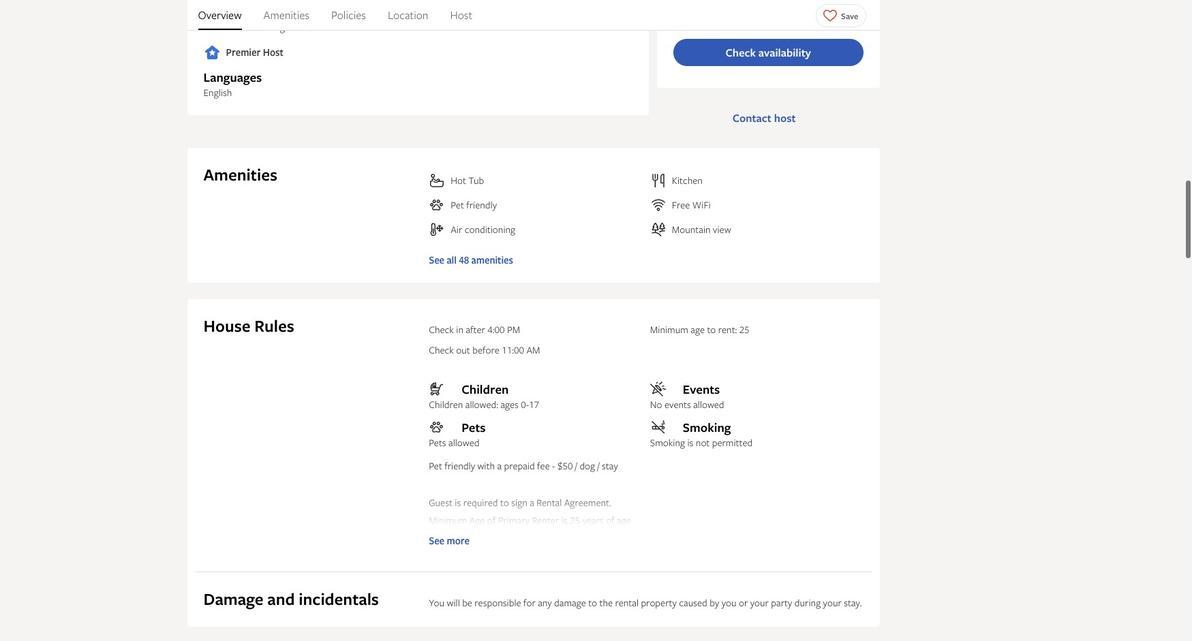 Task type: describe. For each thing, give the bounding box(es) containing it.
2 your from the left
[[824, 597, 842, 610]]

see all 48 amenities
[[429, 254, 514, 267]]

policies
[[331, 8, 366, 23]]

you will be responsible for any damage to the rental property caused by you or your party during your stay.
[[429, 597, 862, 610]]

you
[[429, 597, 445, 610]]

rental
[[616, 597, 639, 610]]

sign
[[512, 497, 528, 510]]

rules
[[255, 315, 295, 338]]

kitchen
[[672, 174, 703, 187]]

rental
[[537, 497, 562, 510]]

0 horizontal spatial a
[[498, 460, 502, 473]]

allowed:
[[466, 399, 499, 412]]

air conditioning
[[451, 223, 516, 236]]

friendly for pet friendly
[[467, 199, 497, 212]]

fee
[[538, 460, 550, 473]]

2 vertical spatial to
[[589, 597, 598, 610]]

in
[[457, 324, 464, 337]]

languages english
[[204, 69, 262, 99]]

required
[[464, 497, 498, 510]]

during
[[795, 597, 821, 610]]

2 vertical spatial is
[[562, 515, 568, 527]]

0 vertical spatial host
[[450, 8, 473, 23]]

renter
[[532, 515, 559, 527]]

see for see more
[[429, 535, 445, 548]]

policies link
[[331, 0, 366, 30]]

amenities
[[472, 254, 514, 267]]

host
[[775, 111, 796, 126]]

pets for pets
[[462, 420, 486, 437]]

hot tub
[[451, 174, 484, 187]]

pet friendly with a prepaid fee - $50 / dog / stay
[[429, 460, 618, 473]]

1 horizontal spatial minimum
[[651, 324, 689, 337]]

children for children
[[462, 382, 509, 399]]

list containing overview
[[187, 0, 880, 30]]

see for see all 48 amenities
[[429, 254, 445, 267]]

48
[[459, 254, 469, 267]]

2 / from the left
[[598, 460, 600, 473]]

with
[[478, 460, 495, 473]]

age
[[470, 515, 485, 527]]

languages
[[204, 69, 262, 86]]

pet friendly
[[451, 199, 497, 212]]

laura and aaron rigamonti
[[204, 21, 314, 34]]

save button
[[817, 4, 867, 27]]

before
[[473, 344, 500, 357]]

stay
[[602, 460, 618, 473]]

minimum inside guest is required to sign a rental agreement. minimum age of primary renter is 25 years of age
[[429, 515, 467, 527]]

rent:
[[719, 324, 738, 337]]

property
[[641, 597, 677, 610]]

property
[[204, 4, 253, 21]]

contact
[[733, 111, 772, 126]]

stay.
[[845, 597, 862, 610]]

check for check out before 11:00 am
[[429, 344, 454, 357]]

a inside guest is required to sign a rental agreement. minimum age of primary renter is 25 years of age
[[530, 497, 535, 510]]

is for smoking
[[688, 437, 694, 450]]

dog
[[580, 460, 596, 473]]

pet for pet friendly
[[451, 199, 464, 212]]

house
[[204, 315, 251, 338]]

$50
[[558, 460, 573, 473]]

check availability button
[[674, 39, 864, 66]]

2 horizontal spatial to
[[708, 324, 716, 337]]

premier host
[[226, 46, 284, 59]]

wifi
[[693, 199, 711, 212]]

you
[[722, 597, 737, 610]]

responsible
[[475, 597, 521, 610]]

out
[[457, 344, 470, 357]]

amenities link
[[264, 0, 310, 30]]

air
[[451, 223, 463, 236]]

and for laura
[[229, 21, 244, 34]]

contact host link
[[722, 105, 807, 132]]

check in after 4:00 pm
[[429, 324, 521, 337]]

smoking is not permitted
[[651, 437, 753, 450]]

overview
[[198, 8, 242, 23]]

permitted
[[713, 437, 753, 450]]

-
[[553, 460, 556, 473]]

primary
[[498, 515, 530, 527]]

1 vertical spatial allowed
[[449, 437, 480, 450]]

tub
[[469, 174, 484, 187]]

any
[[538, 597, 552, 610]]

prepaid
[[504, 460, 535, 473]]

1 your from the left
[[751, 597, 769, 610]]

0 vertical spatial age
[[691, 324, 705, 337]]



Task type: locate. For each thing, give the bounding box(es) containing it.
am
[[527, 344, 541, 357]]

a
[[498, 460, 502, 473], [530, 497, 535, 510]]

0 vertical spatial see
[[429, 254, 445, 267]]

events
[[683, 382, 721, 399]]

see left all
[[429, 254, 445, 267]]

pm
[[507, 324, 521, 337]]

0 vertical spatial and
[[229, 21, 244, 34]]

25 right rent:
[[740, 324, 750, 337]]

1 horizontal spatial host
[[450, 8, 473, 23]]

availability
[[759, 45, 812, 60]]

0 horizontal spatial pet
[[429, 460, 443, 473]]

see more
[[429, 535, 470, 548]]

0 horizontal spatial 25
[[570, 515, 580, 527]]

0 horizontal spatial is
[[455, 497, 461, 510]]

by
[[710, 597, 720, 610]]

list
[[187, 0, 880, 30]]

save
[[842, 10, 859, 21]]

1 vertical spatial and
[[268, 589, 295, 611]]

allowed right events
[[694, 399, 725, 412]]

age inside guest is required to sign a rental agreement. minimum age of primary renter is 25 years of age
[[617, 515, 631, 527]]

pet for pet friendly with a prepaid fee - $50 / dog / stay
[[429, 460, 443, 473]]

guest
[[429, 497, 453, 510]]

smoking
[[683, 420, 731, 437], [651, 437, 686, 450]]

1 horizontal spatial to
[[589, 597, 598, 610]]

mountain view
[[672, 223, 732, 236]]

a right with
[[498, 460, 502, 473]]

check for check in after 4:00 pm
[[429, 324, 454, 337]]

property manager
[[204, 4, 304, 21]]

minimum left rent:
[[651, 324, 689, 337]]

children down check out before 11:00 am
[[462, 382, 509, 399]]

0 horizontal spatial /
[[576, 460, 578, 473]]

1 vertical spatial see
[[429, 535, 445, 548]]

age
[[691, 324, 705, 337], [617, 515, 631, 527]]

/ right dog
[[598, 460, 600, 473]]

1 horizontal spatial of
[[606, 515, 615, 527]]

age up see more "dropdown button"
[[617, 515, 631, 527]]

check out before 11:00 am
[[429, 344, 541, 357]]

1 horizontal spatial pet
[[451, 199, 464, 212]]

friendly for pet friendly with a prepaid fee - $50 / dog / stay
[[445, 460, 475, 473]]

2 see from the top
[[429, 535, 445, 548]]

1 horizontal spatial is
[[562, 515, 568, 527]]

laura
[[204, 21, 226, 34]]

years
[[583, 515, 604, 527]]

is right guest
[[455, 497, 461, 510]]

age left rent:
[[691, 324, 705, 337]]

0 vertical spatial minimum
[[651, 324, 689, 337]]

smoking for smoking is not permitted
[[651, 437, 686, 450]]

the
[[600, 597, 613, 610]]

location link
[[388, 0, 429, 30]]

see more button
[[429, 535, 864, 548]]

pet up air
[[451, 199, 464, 212]]

0 horizontal spatial of
[[488, 515, 496, 527]]

host down laura and aaron rigamonti
[[263, 46, 284, 59]]

to left the
[[589, 597, 598, 610]]

25 inside guest is required to sign a rental agreement. minimum age of primary renter is 25 years of age
[[570, 515, 580, 527]]

house rules
[[204, 315, 295, 338]]

0 vertical spatial is
[[688, 437, 694, 450]]

will
[[447, 597, 460, 610]]

11:00
[[502, 344, 525, 357]]

children for children allowed: ages 0-17
[[429, 399, 463, 412]]

1 horizontal spatial allowed
[[694, 399, 725, 412]]

view
[[713, 223, 732, 236]]

1 horizontal spatial /
[[598, 460, 600, 473]]

2 horizontal spatial is
[[688, 437, 694, 450]]

and for damage
[[268, 589, 295, 611]]

contact host
[[733, 111, 796, 126]]

pets
[[462, 420, 486, 437], [429, 437, 447, 450]]

to inside guest is required to sign a rental agreement. minimum age of primary renter is 25 years of age
[[501, 497, 509, 510]]

allowed up with
[[449, 437, 480, 450]]

children left allowed: on the bottom left
[[429, 399, 463, 412]]

1 vertical spatial amenities
[[204, 164, 278, 186]]

damage and incidentals
[[204, 589, 379, 611]]

premier
[[226, 46, 261, 59]]

for
[[524, 597, 536, 610]]

pet down pets allowed
[[429, 460, 443, 473]]

0 vertical spatial check
[[726, 45, 756, 60]]

1 vertical spatial a
[[530, 497, 535, 510]]

2 vertical spatial check
[[429, 344, 454, 357]]

your left stay.
[[824, 597, 842, 610]]

/
[[576, 460, 578, 473], [598, 460, 600, 473]]

friendly up air conditioning
[[467, 199, 497, 212]]

overview link
[[198, 0, 242, 30]]

children
[[462, 382, 509, 399], [429, 399, 463, 412]]

no
[[651, 399, 663, 412]]

be
[[463, 597, 473, 610]]

no events allowed
[[651, 399, 725, 412]]

0 horizontal spatial host
[[263, 46, 284, 59]]

1 vertical spatial is
[[455, 497, 461, 510]]

manager
[[256, 4, 304, 21]]

1 horizontal spatial 25
[[740, 324, 750, 337]]

1 vertical spatial age
[[617, 515, 631, 527]]

1 vertical spatial 25
[[570, 515, 580, 527]]

0 horizontal spatial your
[[751, 597, 769, 610]]

of right age
[[488, 515, 496, 527]]

pets up guest
[[429, 437, 447, 450]]

is right renter
[[562, 515, 568, 527]]

0 vertical spatial amenities
[[264, 8, 310, 23]]

allowed
[[694, 399, 725, 412], [449, 437, 480, 450]]

after
[[466, 324, 486, 337]]

aaron
[[246, 21, 271, 34]]

check for check availability
[[726, 45, 756, 60]]

25 left years
[[570, 515, 580, 527]]

0 horizontal spatial to
[[501, 497, 509, 510]]

0 vertical spatial friendly
[[467, 199, 497, 212]]

1 horizontal spatial age
[[691, 324, 705, 337]]

2 of from the left
[[606, 515, 615, 527]]

pet
[[451, 199, 464, 212], [429, 460, 443, 473]]

is for guest
[[455, 497, 461, 510]]

rigamonti
[[273, 21, 314, 34]]

and right laura
[[229, 21, 244, 34]]

and right damage
[[268, 589, 295, 611]]

all
[[447, 254, 457, 267]]

to left rent:
[[708, 324, 716, 337]]

pets for pets allowed
[[429, 437, 447, 450]]

a right 'sign'
[[530, 497, 535, 510]]

1 vertical spatial pet
[[429, 460, 443, 473]]

pets down allowed: on the bottom left
[[462, 420, 486, 437]]

1 vertical spatial to
[[501, 497, 509, 510]]

0 horizontal spatial allowed
[[449, 437, 480, 450]]

or
[[739, 597, 748, 610]]

/ right $50
[[576, 460, 578, 473]]

1 vertical spatial host
[[263, 46, 284, 59]]

1 vertical spatial friendly
[[445, 460, 475, 473]]

host right 'location' link
[[450, 8, 473, 23]]

party
[[772, 597, 793, 610]]

smoking for smoking
[[683, 420, 731, 437]]

amenities
[[264, 8, 310, 23], [204, 164, 278, 186]]

your
[[751, 597, 769, 610], [824, 597, 842, 610]]

check left availability
[[726, 45, 756, 60]]

is left not
[[688, 437, 694, 450]]

agreement.
[[565, 497, 612, 510]]

free wifi
[[672, 199, 711, 212]]

1 horizontal spatial and
[[268, 589, 295, 611]]

minimum down guest
[[429, 515, 467, 527]]

amenities inside list
[[264, 8, 310, 23]]

see left more
[[429, 535, 445, 548]]

location
[[388, 8, 429, 23]]

your right or
[[751, 597, 769, 610]]

0 horizontal spatial minimum
[[429, 515, 467, 527]]

check left in
[[429, 324, 454, 337]]

ages
[[501, 399, 519, 412]]

damage
[[555, 597, 586, 610]]

english
[[204, 86, 232, 99]]

0 vertical spatial 25
[[740, 324, 750, 337]]

4:00
[[488, 324, 505, 337]]

0 vertical spatial a
[[498, 460, 502, 473]]

check left out
[[429, 344, 454, 357]]

1 horizontal spatial a
[[530, 497, 535, 510]]

of
[[488, 515, 496, 527], [606, 515, 615, 527]]

1 see from the top
[[429, 254, 445, 267]]

free
[[672, 199, 691, 212]]

1 vertical spatial minimum
[[429, 515, 467, 527]]

1 of from the left
[[488, 515, 496, 527]]

to left 'sign'
[[501, 497, 509, 510]]

17
[[529, 399, 540, 412]]

conditioning
[[465, 223, 516, 236]]

premier host image
[[204, 45, 221, 61]]

0 vertical spatial to
[[708, 324, 716, 337]]

0-
[[521, 399, 529, 412]]

more
[[447, 535, 470, 548]]

smoking down no events allowed
[[683, 420, 731, 437]]

0 vertical spatial pet
[[451, 199, 464, 212]]

friendly down pets allowed
[[445, 460, 475, 473]]

0 horizontal spatial and
[[229, 21, 244, 34]]

pets allowed
[[429, 437, 480, 450]]

1 / from the left
[[576, 460, 578, 473]]

of right years
[[606, 515, 615, 527]]

1 horizontal spatial pets
[[462, 420, 486, 437]]

see all 48 amenities button
[[429, 254, 864, 267]]

1 vertical spatial check
[[429, 324, 454, 337]]

check availability
[[726, 45, 812, 60]]

0 horizontal spatial age
[[617, 515, 631, 527]]

0 vertical spatial allowed
[[694, 399, 725, 412]]

check inside 'button'
[[726, 45, 756, 60]]

damage
[[204, 589, 264, 611]]

0 horizontal spatial pets
[[429, 437, 447, 450]]

minimum age to rent: 25
[[651, 324, 750, 337]]

1 horizontal spatial your
[[824, 597, 842, 610]]

mountain
[[672, 223, 711, 236]]

host link
[[450, 0, 473, 30]]

smoking left not
[[651, 437, 686, 450]]



Task type: vqa. For each thing, say whether or not it's contained in the screenshot.


